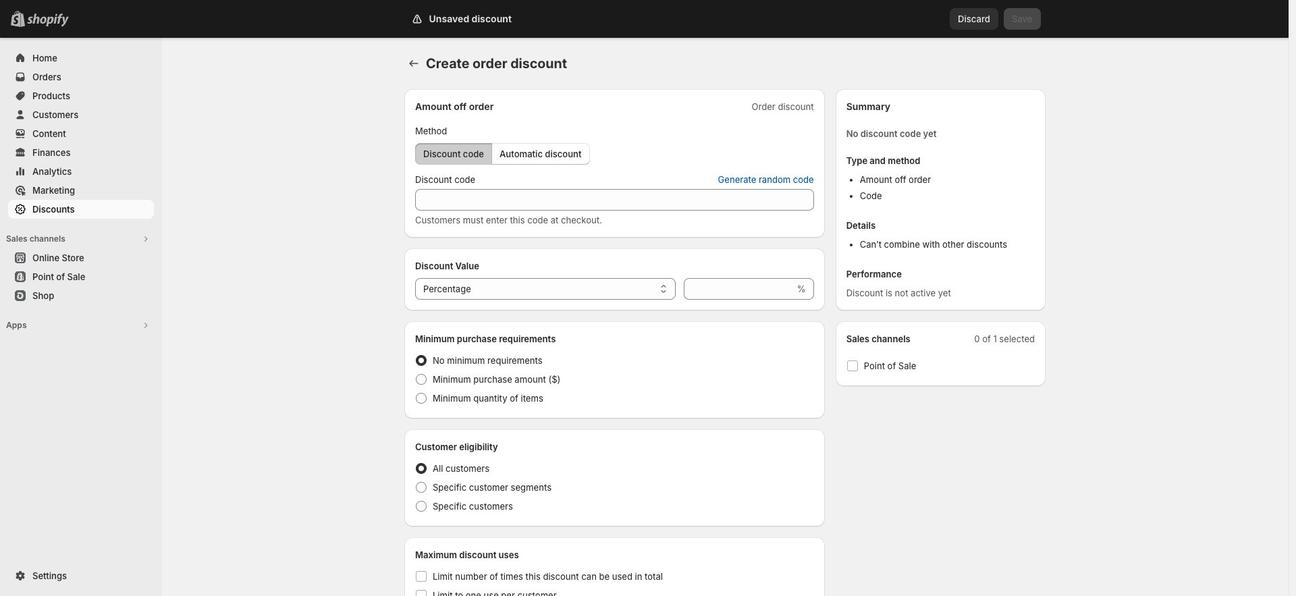 Task type: vqa. For each thing, say whether or not it's contained in the screenshot.
The Search Collections text box
no



Task type: describe. For each thing, give the bounding box(es) containing it.
shopify image
[[27, 14, 69, 27]]



Task type: locate. For each thing, give the bounding box(es) containing it.
None text field
[[684, 278, 795, 300]]

None text field
[[415, 189, 814, 211]]



